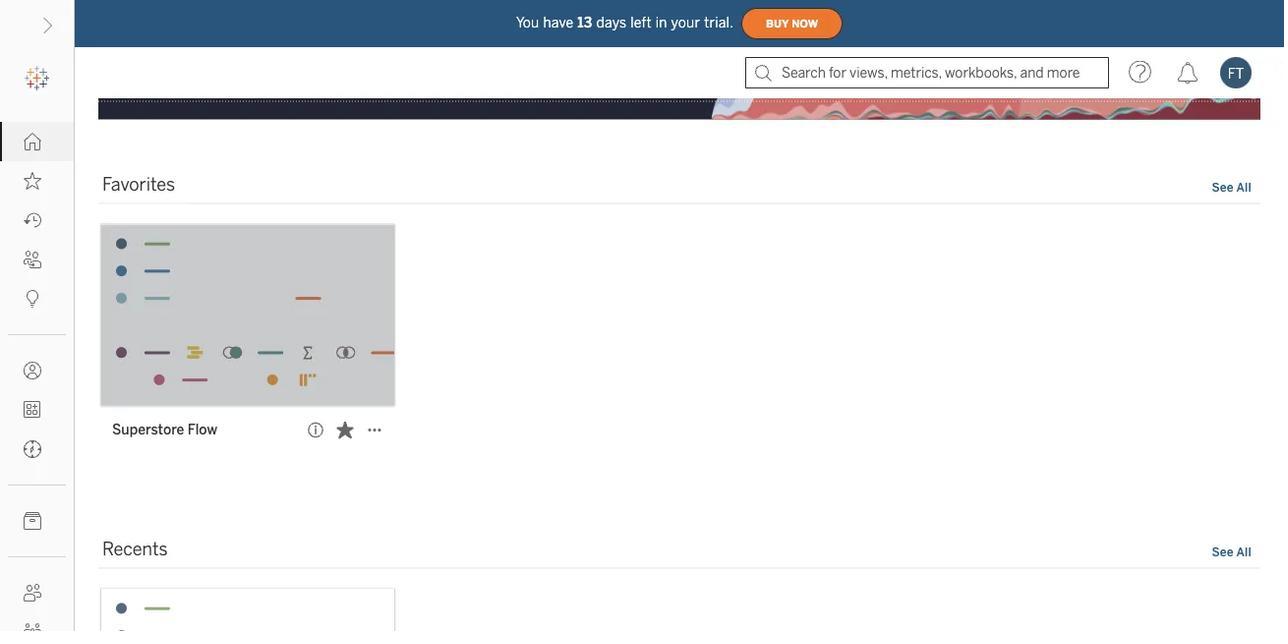 Task type: locate. For each thing, give the bounding box(es) containing it.
all for favorites
[[1237, 180, 1253, 194]]

Search for views, metrics, workbooks, and more text field
[[746, 57, 1110, 89]]

recents
[[102, 539, 168, 560]]

1 see from the top
[[1213, 180, 1234, 194]]

see
[[1213, 180, 1234, 194], [1213, 545, 1234, 559]]

1 all from the top
[[1237, 180, 1253, 194]]

buy
[[767, 17, 789, 30]]

all
[[1237, 180, 1253, 194], [1237, 545, 1253, 559]]

1 vertical spatial see all link
[[1212, 543, 1254, 563]]

see all link
[[1212, 177, 1254, 198], [1212, 543, 1254, 563]]

0 vertical spatial see
[[1213, 180, 1234, 194]]

1 vertical spatial all
[[1237, 545, 1253, 559]]

superstore flow
[[112, 422, 217, 438]]

1 see all link from the top
[[1212, 177, 1254, 198]]

see all link for recents
[[1212, 543, 1254, 563]]

2 see from the top
[[1213, 545, 1234, 559]]

you
[[516, 15, 540, 31]]

2 see all from the top
[[1213, 545, 1253, 559]]

1 see all from the top
[[1213, 180, 1253, 194]]

2 see all link from the top
[[1212, 543, 1254, 563]]

2 all from the top
[[1237, 545, 1253, 559]]

0 vertical spatial see all link
[[1212, 177, 1254, 198]]

1 vertical spatial see all
[[1213, 545, 1253, 559]]

0 vertical spatial all
[[1237, 180, 1253, 194]]

see all
[[1213, 180, 1253, 194], [1213, 545, 1253, 559]]

see for recents
[[1213, 545, 1234, 559]]

0 vertical spatial see all
[[1213, 180, 1253, 194]]

main navigation. press the up and down arrow keys to access links. element
[[0, 122, 74, 632]]

1 vertical spatial see
[[1213, 545, 1234, 559]]

left
[[631, 15, 652, 31]]

see for favorites
[[1213, 180, 1234, 194]]

see all link for favorites
[[1212, 177, 1254, 198]]

you have 13 days left in your trial.
[[516, 15, 734, 31]]



Task type: vqa. For each thing, say whether or not it's contained in the screenshot.
Oct 22, 2023, 2:00 Pm
no



Task type: describe. For each thing, give the bounding box(es) containing it.
days
[[597, 15, 627, 31]]

all for recents
[[1237, 545, 1253, 559]]

in
[[656, 15, 668, 31]]

see all for favorites
[[1213, 180, 1253, 194]]

now
[[792, 17, 819, 30]]

see all for recents
[[1213, 545, 1253, 559]]

navigation panel element
[[0, 59, 74, 632]]

your
[[672, 15, 701, 31]]

13
[[578, 15, 593, 31]]

buy now
[[767, 17, 819, 30]]

flow
[[188, 422, 217, 438]]

buy now button
[[742, 8, 843, 39]]

have
[[544, 15, 574, 31]]

favorites
[[102, 174, 175, 195]]

trial.
[[705, 15, 734, 31]]

superstore
[[112, 422, 184, 438]]



